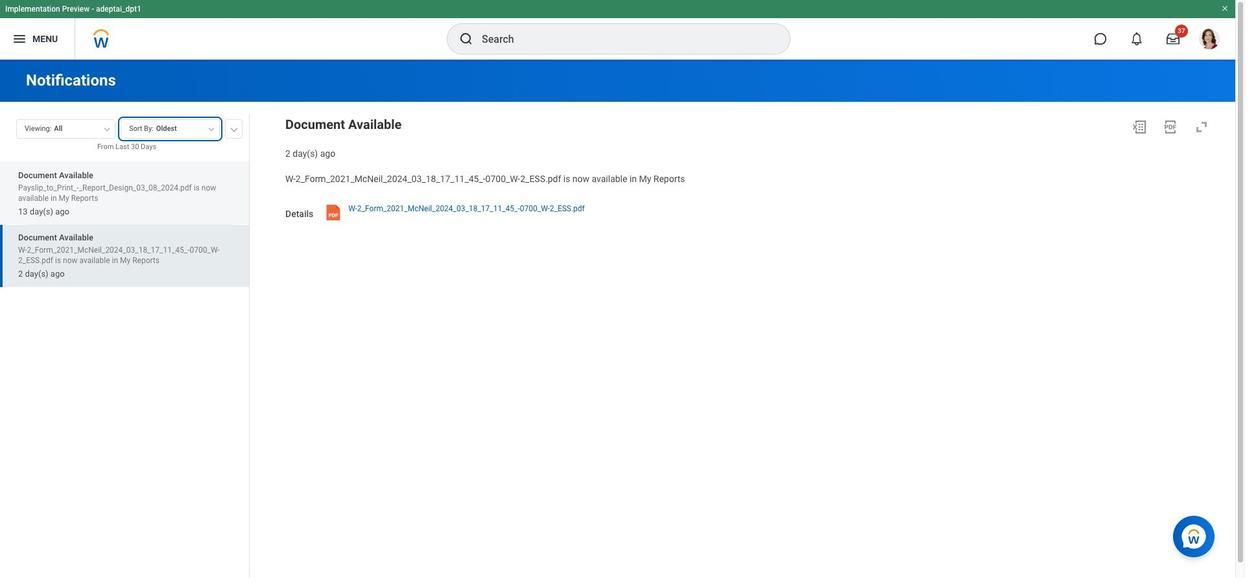 Task type: describe. For each thing, give the bounding box(es) containing it.
search image
[[459, 31, 474, 47]]

view printable version (pdf) image
[[1163, 119, 1179, 135]]

export to excel image
[[1132, 119, 1148, 135]]

notifications large image
[[1131, 32, 1144, 45]]



Task type: locate. For each thing, give the bounding box(es) containing it.
tab panel
[[0, 114, 249, 579]]

fullscreen image
[[1194, 119, 1210, 135]]

inbox large image
[[1167, 32, 1180, 45]]

justify image
[[12, 31, 27, 47]]

Search Workday  search field
[[482, 25, 764, 53]]

banner
[[0, 0, 1236, 60]]

more image
[[230, 125, 238, 132]]

main content
[[0, 60, 1236, 579]]

close environment banner image
[[1222, 5, 1229, 12]]

profile logan mcneil image
[[1199, 29, 1220, 52]]

inbox items list box
[[0, 162, 249, 579]]

region
[[285, 114, 1215, 160]]



Task type: vqa. For each thing, say whether or not it's contained in the screenshot.
expenses on the top right
no



